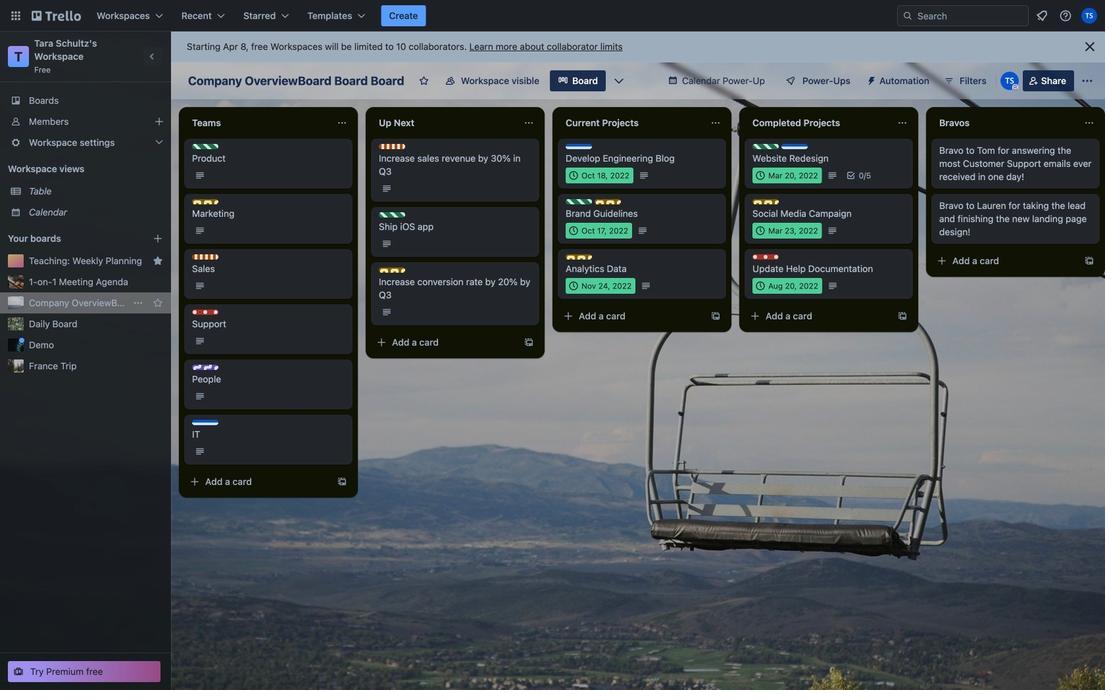 Task type: locate. For each thing, give the bounding box(es) containing it.
None text field
[[184, 112, 332, 134], [745, 112, 892, 134], [932, 112, 1079, 134], [184, 112, 332, 134], [745, 112, 892, 134], [932, 112, 1079, 134]]

add board image
[[153, 234, 163, 244]]

tara schultz (taraschultz7) image
[[1082, 8, 1097, 24], [1001, 72, 1019, 90]]

create from template… image
[[1084, 256, 1095, 266], [711, 311, 721, 322], [524, 337, 534, 348], [337, 477, 347, 487]]

starred icon image
[[153, 256, 163, 266]]

color: red, title: "support" element
[[753, 255, 779, 260], [192, 310, 218, 315]]

star icon image
[[153, 298, 163, 309]]

color: blue, title: "it" element
[[566, 144, 592, 149], [782, 144, 808, 149], [192, 420, 218, 426]]

color: green, title: "product" element
[[192, 144, 218, 149], [753, 144, 779, 149], [566, 199, 592, 205], [379, 212, 405, 218]]

0 horizontal spatial tara schultz (taraschultz7) image
[[1001, 72, 1019, 90]]

0 vertical spatial tara schultz (taraschultz7) image
[[1082, 8, 1097, 24]]

primary element
[[0, 0, 1105, 32]]

this member is an admin of this board. image
[[1012, 84, 1018, 90]]

2 horizontal spatial color: blue, title: "it" element
[[782, 144, 808, 149]]

0 horizontal spatial color: orange, title: "sales" element
[[192, 255, 218, 260]]

color: orange, title: "sales" element
[[379, 144, 405, 149], [192, 255, 218, 260]]

1 horizontal spatial tara schultz (taraschultz7) image
[[1082, 8, 1097, 24]]

your boards with 6 items element
[[8, 231, 133, 247]]

search image
[[903, 11, 913, 21]]

1 horizontal spatial color: red, title: "support" element
[[753, 255, 779, 260]]

star or unstar board image
[[419, 76, 429, 86]]

back to home image
[[32, 5, 81, 26]]

0 notifications image
[[1034, 8, 1050, 24]]

1 vertical spatial color: red, title: "support" element
[[192, 310, 218, 315]]

None text field
[[371, 112, 518, 134], [558, 112, 705, 134], [371, 112, 518, 134], [558, 112, 705, 134]]

customize views image
[[613, 74, 626, 87]]

None checkbox
[[566, 168, 633, 184], [566, 223, 632, 239], [566, 168, 633, 184], [566, 223, 632, 239]]

show menu image
[[1081, 74, 1094, 87]]

color: yellow, title: "marketing" element
[[192, 199, 218, 205], [595, 199, 621, 205], [753, 199, 779, 205], [566, 255, 592, 260], [379, 268, 405, 273]]

board actions menu image
[[133, 298, 143, 309]]

1 horizontal spatial color: orange, title: "sales" element
[[379, 144, 405, 149]]

None checkbox
[[753, 168, 822, 184], [753, 223, 822, 239], [566, 278, 636, 294], [753, 278, 822, 294], [753, 168, 822, 184], [753, 223, 822, 239], [566, 278, 636, 294], [753, 278, 822, 294]]



Task type: describe. For each thing, give the bounding box(es) containing it.
Search field
[[897, 5, 1029, 26]]

0 vertical spatial color: red, title: "support" element
[[753, 255, 779, 260]]

0 vertical spatial color: orange, title: "sales" element
[[379, 144, 405, 149]]

workspace navigation collapse icon image
[[143, 47, 162, 66]]

open information menu image
[[1059, 9, 1072, 22]]

Board name text field
[[182, 70, 411, 91]]

create from template… image
[[897, 311, 908, 322]]

0 horizontal spatial color: red, title: "support" element
[[192, 310, 218, 315]]

sm image
[[861, 70, 880, 89]]

1 vertical spatial tara schultz (taraschultz7) image
[[1001, 72, 1019, 90]]

1 vertical spatial color: orange, title: "sales" element
[[192, 255, 218, 260]]

1 horizontal spatial color: blue, title: "it" element
[[566, 144, 592, 149]]

color: purple, title: "people" element
[[192, 365, 218, 370]]

0 horizontal spatial color: blue, title: "it" element
[[192, 420, 218, 426]]



Task type: vqa. For each thing, say whether or not it's contained in the screenshot.
Color: blue, title: "IT" element
yes



